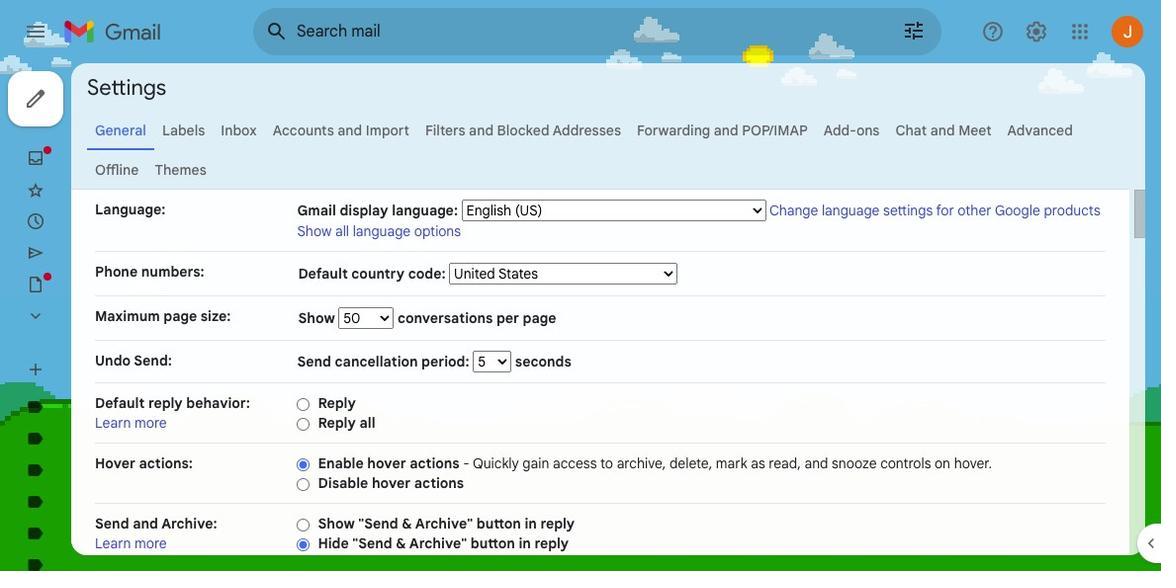 Task type: locate. For each thing, give the bounding box(es) containing it.
reply
[[318, 395, 356, 412], [318, 414, 356, 432]]

numbers:
[[141, 263, 204, 281]]

send for send cancellation period:
[[297, 353, 331, 371]]

0 vertical spatial learn more link
[[95, 414, 167, 432]]

1 horizontal spatial language
[[822, 202, 880, 220]]

actions:
[[139, 455, 193, 473]]

send up reply radio
[[297, 353, 331, 371]]

hover right the disable
[[372, 475, 411, 493]]

default country code:
[[298, 265, 449, 283]]

and
[[338, 122, 362, 139], [469, 122, 494, 139], [714, 122, 739, 139], [930, 122, 955, 139], [805, 455, 828, 473], [133, 515, 158, 533]]

and for blocked
[[469, 122, 494, 139]]

all up the enable
[[359, 414, 375, 432]]

learn up hover
[[95, 414, 131, 432]]

and for archive:
[[133, 515, 158, 533]]

& up hide "send & archive" button in reply
[[402, 515, 412, 533]]

learn more link up hover actions: at the left bottom of page
[[95, 414, 167, 432]]

1 vertical spatial reply
[[318, 414, 356, 432]]

accounts and import
[[273, 122, 410, 139]]

reply for hide "send & archive" button in reply
[[535, 535, 569, 553]]

archive" up hide "send & archive" button in reply
[[415, 515, 473, 533]]

Enable hover actions radio
[[297, 458, 310, 473]]

0 vertical spatial show
[[297, 223, 332, 240]]

support image
[[981, 20, 1005, 44]]

learn inside default reply behavior: learn more
[[95, 414, 131, 432]]

and for import
[[338, 122, 362, 139]]

1 vertical spatial default
[[95, 395, 145, 412]]

and left pop/imap
[[714, 122, 739, 139]]

& for show
[[402, 515, 412, 533]]

"send down disable hover actions
[[358, 515, 398, 533]]

archive"
[[415, 515, 473, 533], [409, 535, 467, 553]]

button up hide "send & archive" button in reply
[[477, 515, 521, 533]]

delete,
[[670, 455, 712, 473]]

0 vertical spatial actions
[[410, 455, 460, 473]]

on
[[935, 455, 951, 473]]

1 vertical spatial actions
[[414, 475, 464, 493]]

button down show "send & archive" button in reply
[[471, 535, 515, 553]]

0 horizontal spatial language
[[353, 223, 411, 240]]

0 vertical spatial send
[[297, 353, 331, 371]]

1 vertical spatial "send
[[352, 535, 392, 553]]

Search mail text field
[[297, 22, 847, 42]]

0 vertical spatial &
[[402, 515, 412, 533]]

other
[[958, 202, 992, 220]]

default
[[298, 265, 348, 283], [95, 395, 145, 412]]

learn more link
[[95, 414, 167, 432], [95, 535, 167, 553]]

page
[[164, 308, 197, 325], [523, 310, 556, 327]]

1 vertical spatial &
[[396, 535, 406, 553]]

0 vertical spatial button
[[477, 515, 521, 533]]

actions down "-"
[[414, 475, 464, 493]]

page right the per
[[523, 310, 556, 327]]

1 vertical spatial reply
[[541, 515, 575, 533]]

more inside default reply behavior: learn more
[[135, 414, 167, 432]]

0 horizontal spatial default
[[95, 395, 145, 412]]

inbox
[[221, 122, 257, 139]]

language down gmail display language:
[[353, 223, 411, 240]]

0 horizontal spatial send
[[95, 515, 129, 533]]

send
[[297, 353, 331, 371], [95, 515, 129, 533]]

controls
[[881, 455, 931, 473]]

in
[[525, 515, 537, 533], [519, 535, 531, 553]]

more for reply
[[135, 414, 167, 432]]

1 more from the top
[[135, 414, 167, 432]]

hover
[[95, 455, 135, 473]]

1 vertical spatial more
[[135, 535, 167, 553]]

2 learn from the top
[[95, 535, 131, 553]]

1 vertical spatial send
[[95, 515, 129, 533]]

general link
[[95, 122, 146, 139]]

all
[[335, 223, 349, 240], [359, 414, 375, 432]]

learn more link down the archive:
[[95, 535, 167, 553]]

0 vertical spatial default
[[298, 265, 348, 283]]

2 more from the top
[[135, 535, 167, 553]]

and left 'import'
[[338, 122, 362, 139]]

show for show
[[298, 310, 339, 327]]

more up hover actions: at the left bottom of page
[[135, 414, 167, 432]]

button for show "send & archive" button in reply
[[477, 515, 521, 533]]

import
[[366, 122, 410, 139]]

more
[[135, 414, 167, 432], [135, 535, 167, 553]]

reply all
[[318, 414, 375, 432]]

None search field
[[253, 8, 942, 55]]

and right filters
[[469, 122, 494, 139]]

2 learn more link from the top
[[95, 535, 167, 553]]

0 horizontal spatial all
[[335, 223, 349, 240]]

0 horizontal spatial page
[[164, 308, 197, 325]]

1 learn from the top
[[95, 414, 131, 432]]

add-ons
[[824, 122, 880, 139]]

1 vertical spatial button
[[471, 535, 515, 553]]

all down display
[[335, 223, 349, 240]]

reply inside default reply behavior: learn more
[[148, 395, 183, 412]]

default for default country code:
[[298, 265, 348, 283]]

and inside send and archive: learn more
[[133, 515, 158, 533]]

1 vertical spatial archive"
[[409, 535, 467, 553]]

0 vertical spatial reply
[[148, 395, 183, 412]]

and right chat
[[930, 122, 955, 139]]

send:
[[134, 352, 172, 370]]

& down show "send & archive" button in reply
[[396, 535, 406, 553]]

default left "country"
[[298, 265, 348, 283]]

change
[[770, 202, 818, 220]]

reply down access
[[541, 515, 575, 533]]

chat and meet
[[896, 122, 992, 139]]

0 vertical spatial all
[[335, 223, 349, 240]]

to
[[601, 455, 613, 473]]

language right change
[[822, 202, 880, 220]]

more for and
[[135, 535, 167, 553]]

1 horizontal spatial all
[[359, 414, 375, 432]]

archive:
[[161, 515, 217, 533]]

learn for send and archive: learn more
[[95, 535, 131, 553]]

hide
[[318, 535, 349, 553]]

reply down gain
[[535, 535, 569, 553]]

and right read,
[[805, 455, 828, 473]]

mark
[[716, 455, 747, 473]]

code:
[[408, 265, 446, 283]]

blocked
[[497, 122, 550, 139]]

0 vertical spatial archive"
[[415, 515, 473, 533]]

advanced
[[1008, 122, 1073, 139]]

gmail display language:
[[297, 202, 458, 220]]

send inside send and archive: learn more
[[95, 515, 129, 533]]

1 vertical spatial show
[[298, 310, 339, 327]]

"send right hide
[[352, 535, 392, 553]]

forwarding
[[637, 122, 710, 139]]

add-
[[824, 122, 857, 139]]

show down default country code:
[[298, 310, 339, 327]]

phone numbers:
[[95, 263, 204, 281]]

cancellation
[[335, 353, 418, 371]]

2 vertical spatial reply
[[535, 535, 569, 553]]

1 horizontal spatial default
[[298, 265, 348, 283]]

navigation
[[0, 63, 237, 572]]

in for hide "send & archive" button in reply
[[519, 535, 531, 553]]

default inside default reply behavior: learn more
[[95, 395, 145, 412]]

0 vertical spatial learn
[[95, 414, 131, 432]]

"send for show
[[358, 515, 398, 533]]

language:
[[95, 201, 165, 219]]

reply right the reply all option
[[318, 414, 356, 432]]

actions left "-"
[[410, 455, 460, 473]]

0 vertical spatial more
[[135, 414, 167, 432]]

2 vertical spatial show
[[318, 515, 355, 533]]

1 vertical spatial all
[[359, 414, 375, 432]]

0 vertical spatial in
[[525, 515, 537, 533]]

0 vertical spatial language
[[822, 202, 880, 220]]

&
[[402, 515, 412, 533], [396, 535, 406, 553]]

more inside send and archive: learn more
[[135, 535, 167, 553]]

Show "Send & Archive" button in reply radio
[[297, 518, 310, 533]]

page left size:
[[164, 308, 197, 325]]

hover
[[367, 455, 406, 473], [372, 475, 411, 493]]

learn inside send and archive: learn more
[[95, 535, 131, 553]]

default down the 'undo'
[[95, 395, 145, 412]]

hover up disable hover actions
[[367, 455, 406, 473]]

1 horizontal spatial page
[[523, 310, 556, 327]]

archive" down show "send & archive" button in reply
[[409, 535, 467, 553]]

1 vertical spatial learn
[[95, 535, 131, 553]]

undo send:
[[95, 352, 172, 370]]

more down the archive:
[[135, 535, 167, 553]]

and left the archive:
[[133, 515, 158, 533]]

0 vertical spatial hover
[[367, 455, 406, 473]]

disable hover actions
[[318, 475, 464, 493]]

send and archive: learn more
[[95, 515, 217, 553]]

1 horizontal spatial send
[[297, 353, 331, 371]]

send for send and archive: learn more
[[95, 515, 129, 533]]

offline
[[95, 161, 139, 179]]

undo
[[95, 352, 131, 370]]

reply down 'send:'
[[148, 395, 183, 412]]

0 vertical spatial reply
[[318, 395, 356, 412]]

filters and blocked addresses link
[[425, 122, 621, 139]]

show down gmail
[[297, 223, 332, 240]]

"send
[[358, 515, 398, 533], [352, 535, 392, 553]]

0 vertical spatial "send
[[358, 515, 398, 533]]

show
[[297, 223, 332, 240], [298, 310, 339, 327], [318, 515, 355, 533]]

default reply behavior: learn more
[[95, 395, 250, 432]]

send down hover
[[95, 515, 129, 533]]

for
[[936, 202, 954, 220]]

language
[[822, 202, 880, 220], [353, 223, 411, 240]]

hover for disable
[[372, 475, 411, 493]]

show up hide
[[318, 515, 355, 533]]

1 learn more link from the top
[[95, 414, 167, 432]]

Disable hover actions radio
[[297, 478, 310, 492]]

main menu image
[[24, 20, 47, 44]]

show for show "send & archive" button in reply
[[318, 515, 355, 533]]

learn down hover
[[95, 535, 131, 553]]

button
[[477, 515, 521, 533], [471, 535, 515, 553]]

labels link
[[162, 122, 205, 139]]

1 vertical spatial in
[[519, 535, 531, 553]]

1 reply from the top
[[318, 395, 356, 412]]

archive,
[[617, 455, 666, 473]]

in for show "send & archive" button in reply
[[525, 515, 537, 533]]

1 vertical spatial learn more link
[[95, 535, 167, 553]]

1 vertical spatial hover
[[372, 475, 411, 493]]

2 reply from the top
[[318, 414, 356, 432]]

settings image
[[1025, 20, 1049, 44]]

reply up reply all
[[318, 395, 356, 412]]



Task type: vqa. For each thing, say whether or not it's contained in the screenshot.
middle (no subject)
no



Task type: describe. For each thing, give the bounding box(es) containing it.
learn for default reply behavior: learn more
[[95, 414, 131, 432]]

settings
[[883, 202, 933, 220]]

disable
[[318, 475, 368, 493]]

behavior:
[[186, 395, 250, 412]]

hover for enable
[[367, 455, 406, 473]]

show for show all language options
[[297, 223, 332, 240]]

enable hover actions - quickly gain access to archive, delete, mark as read, and snooze controls on hover.
[[318, 455, 992, 473]]

reply for reply
[[318, 395, 356, 412]]

all for reply
[[359, 414, 375, 432]]

1 vertical spatial language
[[353, 223, 411, 240]]

archive" for hide
[[409, 535, 467, 553]]

access
[[553, 455, 597, 473]]

conversations
[[398, 310, 493, 327]]

per
[[496, 310, 519, 327]]

options
[[414, 223, 461, 240]]

hover.
[[954, 455, 992, 473]]

conversations per page
[[394, 310, 556, 327]]

seconds
[[512, 353, 572, 371]]

hide "send & archive" button in reply
[[318, 535, 569, 553]]

change language settings for other google products link
[[770, 202, 1101, 220]]

chat
[[896, 122, 927, 139]]

default for default reply behavior: learn more
[[95, 395, 145, 412]]

add-ons link
[[824, 122, 880, 139]]

size:
[[201, 308, 231, 325]]

quickly
[[473, 455, 519, 473]]

button for hide "send & archive" button in reply
[[471, 535, 515, 553]]

archive" for show
[[415, 515, 473, 533]]

send cancellation period:
[[297, 353, 473, 371]]

settings
[[87, 74, 166, 100]]

themes
[[155, 161, 206, 179]]

change language settings for other google products
[[770, 202, 1101, 220]]

accounts and import link
[[273, 122, 410, 139]]

enable
[[318, 455, 364, 473]]

read,
[[769, 455, 801, 473]]

products
[[1044, 202, 1101, 220]]

accounts
[[273, 122, 334, 139]]

gmail
[[297, 202, 336, 220]]

display
[[340, 202, 388, 220]]

inbox link
[[221, 122, 257, 139]]

maximum page size:
[[95, 308, 231, 325]]

gmail image
[[63, 12, 171, 51]]

addresses
[[553, 122, 621, 139]]

meet
[[959, 122, 992, 139]]

forwarding and pop/imap
[[637, 122, 808, 139]]

general
[[95, 122, 146, 139]]

filters
[[425, 122, 465, 139]]

all for show
[[335, 223, 349, 240]]

advanced link
[[1008, 122, 1073, 139]]

& for hide
[[396, 535, 406, 553]]

period:
[[421, 353, 469, 371]]

reply for show "send & archive" button in reply
[[541, 515, 575, 533]]

snooze
[[832, 455, 877, 473]]

reply for reply all
[[318, 414, 356, 432]]

pop/imap
[[742, 122, 808, 139]]

-
[[463, 455, 469, 473]]

show "send & archive" button in reply
[[318, 515, 575, 533]]

themes link
[[155, 161, 206, 179]]

language:
[[392, 202, 458, 220]]

advanced search options image
[[894, 11, 934, 50]]

hover actions:
[[95, 455, 193, 473]]

maximum
[[95, 308, 160, 325]]

Hide "Send & Archive" button in reply radio
[[297, 538, 310, 553]]

search mail image
[[259, 14, 295, 49]]

"send for hide
[[352, 535, 392, 553]]

as
[[751, 455, 765, 473]]

actions for enable
[[410, 455, 460, 473]]

show all language options
[[297, 223, 461, 240]]

chat and meet link
[[896, 122, 992, 139]]

offline link
[[95, 161, 139, 179]]

country
[[351, 265, 405, 283]]

google
[[995, 202, 1041, 220]]

and for meet
[[930, 122, 955, 139]]

actions for disable
[[414, 475, 464, 493]]

labels
[[162, 122, 205, 139]]

show all language options link
[[297, 223, 461, 240]]

filters and blocked addresses
[[425, 122, 621, 139]]

gain
[[523, 455, 549, 473]]

and for pop/imap
[[714, 122, 739, 139]]

learn more link for default
[[95, 414, 167, 432]]

Reply radio
[[297, 397, 310, 412]]

ons
[[857, 122, 880, 139]]

forwarding and pop/imap link
[[637, 122, 808, 139]]

phone
[[95, 263, 138, 281]]

Reply all radio
[[297, 417, 310, 432]]

learn more link for send
[[95, 535, 167, 553]]



